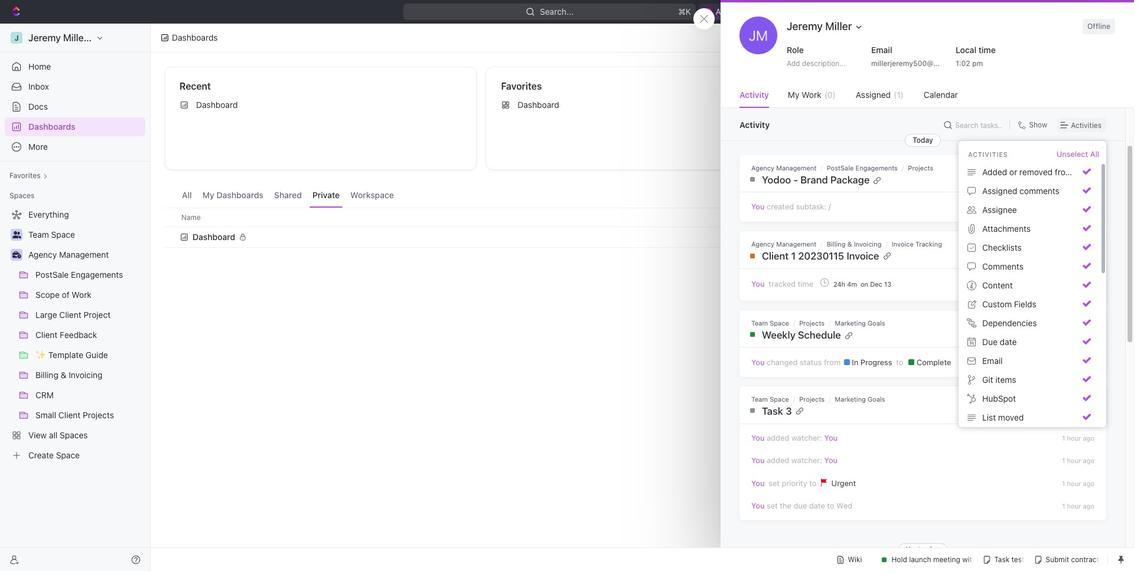 Task type: vqa. For each thing, say whether or not it's contained in the screenshot.
Calendar "LINK"
no



Task type: locate. For each thing, give the bounding box(es) containing it.
date right due
[[1000, 337, 1017, 347]]

mins right 5
[[1080, 203, 1095, 211]]

marketing for task 3
[[835, 396, 866, 403]]

client 1 20230115 invoice
[[762, 250, 879, 262]]

0 vertical spatial team space / projects / marketing goals
[[752, 320, 885, 327]]

1 horizontal spatial assigned
[[983, 186, 1018, 196]]

3 ago from the top
[[1083, 480, 1095, 488]]

2 vertical spatial projects
[[800, 396, 825, 403]]

list moved button
[[964, 409, 1096, 428]]

agency management link for yodoo
[[752, 164, 817, 172]]

1 vertical spatial projects
[[800, 320, 825, 327]]

invoicing
[[854, 240, 882, 248]]

0 vertical spatial new
[[968, 6, 985, 17]]

2 goals from the top
[[868, 396, 885, 403]]

team space link up task
[[752, 396, 789, 403]]

management inside sidebar navigation
[[59, 250, 109, 260]]

hour
[[1067, 435, 1081, 443], [1067, 458, 1081, 465], [1067, 480, 1081, 488], [1067, 503, 1081, 510]]

projects link up yodoo - brand package link
[[908, 164, 934, 172]]

invoice down invoicing
[[847, 250, 879, 262]]

jeremy miller, , element down sharing
[[1016, 230, 1030, 245]]

1 vertical spatial date
[[809, 501, 825, 511]]

management for -
[[776, 164, 817, 172]]

assigned up assignee
[[983, 186, 1018, 196]]

0 vertical spatial projects
[[908, 164, 934, 172]]

dashboard inside row
[[193, 232, 235, 242]]

tab list
[[179, 184, 397, 208]]

agency up yodoo
[[752, 164, 775, 172]]

you added watcher: you up the priority
[[752, 456, 838, 466]]

1 vertical spatial activities
[[968, 151, 1008, 158]]

projects down status on the right of the page
[[800, 396, 825, 403]]

2 you added watcher: you from the top
[[752, 456, 838, 466]]

0 vertical spatial space
[[770, 320, 789, 327]]

1:02
[[956, 59, 971, 68]]

3 dashboard link from the left
[[818, 96, 1115, 115]]

from down unselect
[[1055, 167, 1073, 177]]

comments button
[[964, 258, 1096, 277]]

0 vertical spatial to
[[897, 358, 906, 367]]

marketing up the schedule
[[835, 320, 866, 327]]

comments
[[983, 262, 1024, 272]]

1 added from the top
[[767, 434, 790, 443]]

new dashboard button
[[1053, 28, 1130, 47]]

0 vertical spatial all
[[1091, 149, 1100, 159]]

my inside the my dashboards button
[[203, 190, 214, 200]]

1 hour ago
[[1062, 435, 1095, 443], [1062, 458, 1095, 465], [1062, 480, 1095, 488], [1062, 503, 1095, 510]]

mins
[[1080, 203, 1095, 211], [1080, 279, 1095, 287], [1080, 359, 1095, 367]]

1 goals from the top
[[868, 320, 885, 327]]

email up me at top
[[872, 45, 893, 55]]

4 hour from the top
[[1067, 503, 1081, 510]]

dec
[[870, 281, 883, 288]]

upgrade
[[907, 6, 940, 17]]

agency management / postsale engagements / projects
[[752, 164, 934, 172]]

0 vertical spatial marketing goals link
[[835, 320, 885, 327]]

1 vertical spatial my
[[203, 190, 214, 200]]

all right unselect
[[1091, 149, 1100, 159]]

2 space from the top
[[770, 396, 789, 403]]

local time 1:02 pm
[[956, 45, 996, 68]]

1 mins from the top
[[1080, 203, 1095, 211]]

team space link for task 3
[[752, 396, 789, 403]]

nov 21
[[823, 232, 849, 242]]

you added watcher: you down 3
[[752, 434, 838, 443]]

pm
[[973, 59, 983, 68]]

team space / projects / marketing goals for 3
[[752, 396, 885, 403]]

1 vertical spatial projects link
[[800, 320, 825, 327]]

1 vertical spatial to
[[810, 479, 817, 488]]

table
[[165, 208, 1120, 249]]

agency right 'business time' "image"
[[28, 250, 57, 260]]

comments
[[1020, 186, 1060, 196]]

client 1 20230115 invoice link
[[743, 250, 1095, 262]]

projects up yodoo - brand package link
[[908, 164, 934, 172]]

1 row from the top
[[165, 208, 1120, 227]]

0 vertical spatial favorites
[[501, 81, 542, 92]]

1 vertical spatial marketing goals link
[[835, 396, 885, 403]]

1 vertical spatial time
[[798, 280, 814, 289]]

work
[[802, 90, 822, 100]]

management
[[776, 164, 817, 172], [776, 240, 817, 248], [59, 250, 109, 260]]

favorites
[[501, 81, 542, 92], [9, 171, 41, 180]]

subtask:
[[796, 202, 827, 212]]

0 vertical spatial my
[[788, 90, 800, 100]]

list down unselect all
[[1075, 167, 1089, 177]]

row
[[165, 208, 1120, 227], [165, 226, 1120, 249]]

0 vertical spatial team
[[752, 320, 768, 327]]

set left the priority
[[769, 479, 780, 488]]

0 horizontal spatial email
[[872, 45, 893, 55]]

date inside button
[[1000, 337, 1017, 347]]

dashboards
[[172, 32, 218, 43], [995, 32, 1042, 43], [28, 122, 75, 132], [217, 190, 264, 200]]

unselect
[[1057, 149, 1089, 159]]

1 horizontal spatial favorites
[[501, 81, 542, 92]]

my left "work"
[[788, 90, 800, 100]]

1 vertical spatial from
[[824, 358, 841, 367]]

activities up unselect all
[[1071, 121, 1102, 130]]

0 horizontal spatial new
[[968, 6, 985, 17]]

from inside button
[[1055, 167, 1073, 177]]

30
[[1070, 359, 1078, 367]]

0 vertical spatial email
[[872, 45, 893, 55]]

you set the due date to wed
[[752, 501, 853, 511]]

activities button
[[1058, 118, 1107, 132]]

goals for weekly schedule
[[868, 320, 885, 327]]

0 horizontal spatial to
[[810, 479, 817, 488]]

dashboard inside button
[[1080, 32, 1123, 43]]

attachments button
[[964, 220, 1096, 239]]

marketing goals link for weekly schedule
[[835, 320, 885, 327]]

0 horizontal spatial my
[[203, 190, 214, 200]]

1 space from the top
[[770, 320, 789, 327]]

0 vertical spatial team space link
[[752, 320, 789, 327]]

2 vertical spatial agency
[[28, 250, 57, 260]]

agency inside sidebar navigation
[[28, 250, 57, 260]]

Search tasks.. text field
[[956, 116, 1005, 134]]

0 vertical spatial you added watcher: you
[[752, 434, 838, 443]]

1 horizontal spatial dashboard link
[[497, 96, 793, 115]]

team space / projects / marketing goals up the schedule
[[752, 320, 885, 327]]

0 horizontal spatial jeremy miller, , element
[[918, 230, 932, 245]]

2 mins from the top
[[1080, 279, 1095, 287]]

2 row from the top
[[165, 226, 1120, 249]]

1 vertical spatial activity
[[740, 120, 770, 130]]

dashboards inside button
[[995, 32, 1042, 43]]

management for 1
[[776, 240, 817, 248]]

time right tracked
[[798, 280, 814, 289]]

team space / projects / marketing goals
[[752, 320, 885, 327], [752, 396, 885, 403]]

0 vertical spatial activity
[[740, 90, 769, 100]]

0 horizontal spatial from
[[824, 358, 841, 367]]

1 ago from the top
[[1083, 435, 1095, 443]]

0 vertical spatial added
[[767, 434, 790, 443]]

favorites inside 'favorites' button
[[9, 171, 41, 180]]

added
[[767, 434, 790, 443], [767, 456, 790, 466]]

1 team space link from the top
[[752, 320, 789, 327]]

1 vertical spatial management
[[776, 240, 817, 248]]

0 vertical spatial management
[[776, 164, 817, 172]]

1 vertical spatial all
[[182, 190, 192, 200]]

search...
[[540, 6, 574, 17]]

watcher: up the priority
[[792, 456, 822, 466]]

sidebar navigation
[[0, 24, 151, 572]]

projects link up the schedule
[[800, 320, 825, 327]]

1 vertical spatial mins
[[1080, 279, 1095, 287]]

agency management link for client
[[752, 240, 817, 248]]

1 watcher: from the top
[[792, 434, 822, 443]]

goals up the progress
[[868, 320, 885, 327]]

1 vertical spatial you added watcher: you
[[752, 456, 838, 466]]

dashboards down docs
[[28, 122, 75, 132]]

marketing goals link down in
[[835, 396, 885, 403]]

1 horizontal spatial email
[[983, 356, 1003, 366]]

space up the task 3
[[770, 396, 789, 403]]

invoice up client 1 20230115 invoice link
[[892, 240, 914, 248]]

assigned
[[856, 90, 891, 100], [983, 186, 1018, 196]]

2 vertical spatial mins
[[1080, 359, 1095, 367]]

2 horizontal spatial jm
[[1017, 233, 1028, 242]]

2 vertical spatial projects link
[[800, 396, 825, 403]]

name
[[181, 213, 201, 222]]

schedule
[[798, 330, 841, 342]]

dashboard
[[1080, 32, 1123, 43], [196, 100, 238, 110], [518, 100, 559, 110], [839, 100, 881, 110], [193, 232, 235, 242]]

date right due at the bottom right of the page
[[809, 501, 825, 511]]

0 horizontal spatial list
[[983, 413, 996, 423]]

0 vertical spatial mins
[[1080, 203, 1095, 211]]

agency management
[[28, 250, 109, 260]]

dashboards up recent
[[172, 32, 218, 43]]

1 vertical spatial space
[[770, 396, 789, 403]]

watcher: down 3
[[792, 434, 822, 443]]

20230115
[[799, 250, 844, 262]]

agency for client 1 20230115 invoice
[[752, 240, 775, 248]]

projects link for task 3
[[800, 396, 825, 403]]

0 horizontal spatial jm
[[749, 27, 768, 44]]

0 vertical spatial time
[[979, 45, 996, 55]]

0 vertical spatial activities
[[1071, 121, 1102, 130]]

column header
[[816, 208, 910, 227]]

1 vertical spatial team space link
[[752, 396, 789, 403]]

custom fields
[[983, 300, 1037, 310]]

mins right 11
[[1080, 279, 1095, 287]]

to right the progress
[[897, 358, 906, 367]]

2 marketing from the top
[[835, 396, 866, 403]]

dashboard for created by me
[[839, 100, 881, 110]]

goals down the progress
[[868, 396, 885, 403]]

0 horizontal spatial assigned
[[856, 90, 891, 100]]

list down hubspot
[[983, 413, 996, 423]]

search
[[965, 32, 992, 43]]

jeremy miller, , element
[[918, 230, 932, 245], [1016, 230, 1030, 245]]

1 vertical spatial new
[[1060, 32, 1078, 43]]

created
[[767, 202, 794, 212]]

1 vertical spatial watcher:
[[792, 456, 822, 466]]

0 vertical spatial goals
[[868, 320, 885, 327]]

dependencies
[[983, 318, 1037, 328]]

1 vertical spatial invoice
[[847, 250, 879, 262]]

mins right '30'
[[1080, 359, 1095, 367]]

11 mins
[[1072, 279, 1095, 287]]

2 team space link from the top
[[752, 396, 789, 403]]

0 horizontal spatial activities
[[968, 151, 1008, 158]]

1 vertical spatial assigned
[[983, 186, 1018, 196]]

1 horizontal spatial my
[[788, 90, 800, 100]]

1 team from the top
[[752, 320, 768, 327]]

all up name
[[182, 190, 192, 200]]

space up weekly
[[770, 320, 789, 327]]

jeremy miller, , element inside jm button
[[1016, 230, 1030, 245]]

1 horizontal spatial to
[[827, 501, 835, 511]]

1 horizontal spatial time
[[979, 45, 996, 55]]

0 vertical spatial watcher:
[[792, 434, 822, 443]]

0 horizontal spatial favorites
[[9, 171, 41, 180]]

1 marketing goals link from the top
[[835, 320, 885, 327]]

marketing goals link down 24h 4m on dec 13
[[835, 320, 885, 327]]

2 horizontal spatial dashboard link
[[818, 96, 1115, 115]]

projects up the schedule
[[800, 320, 825, 327]]

2 dashboard link from the left
[[497, 96, 793, 115]]

added up set priority to
[[767, 456, 790, 466]]

task 3 link
[[743, 406, 1095, 418]]

Search by name... text field
[[932, 185, 1113, 203]]

email inside email millerjeremy500@gmail.com
[[872, 45, 893, 55]]

1 horizontal spatial list
[[1075, 167, 1089, 177]]

0 vertical spatial list
[[1075, 167, 1089, 177]]

team space / projects / marketing goals up 3
[[752, 396, 885, 403]]

0 vertical spatial assigned
[[856, 90, 891, 100]]

space for weekly
[[770, 320, 789, 327]]

0 vertical spatial agency
[[752, 164, 775, 172]]

new
[[968, 6, 985, 17], [1060, 32, 1078, 43]]

marketing goals link
[[835, 320, 885, 327], [835, 396, 885, 403]]

all button
[[179, 184, 195, 208]]

from right status on the right of the page
[[824, 358, 841, 367]]

1 vertical spatial favorites
[[9, 171, 41, 180]]

2 hour from the top
[[1067, 458, 1081, 465]]

time down "search"
[[979, 45, 996, 55]]

team up task
[[752, 396, 768, 403]]

2 marketing goals link from the top
[[835, 396, 885, 403]]

0 vertical spatial from
[[1055, 167, 1073, 177]]

assigned inside button
[[983, 186, 1018, 196]]

weekly
[[762, 330, 796, 342]]

0 horizontal spatial invoice
[[847, 250, 879, 262]]

1 horizontal spatial date
[[1000, 337, 1017, 347]]

marketing goals link for task 3
[[835, 396, 885, 403]]

marketing down in
[[835, 396, 866, 403]]

goals for task 3
[[868, 396, 885, 403]]

yodoo - brand package link
[[743, 174, 1095, 186]]

dashboards left shared
[[217, 190, 264, 200]]

to right the priority
[[810, 479, 817, 488]]

jeremy miller, , element up client 1 20230115 invoice link
[[918, 230, 932, 245]]

agency up client
[[752, 240, 775, 248]]

tab list containing all
[[179, 184, 397, 208]]

assigned down millerjeremy500@gmail.com
[[856, 90, 891, 100]]

jm inside button
[[1017, 233, 1028, 242]]

1 you added watcher: you from the top
[[752, 434, 838, 443]]

1 vertical spatial added
[[767, 456, 790, 466]]

to left the wed
[[827, 501, 835, 511]]

invoice
[[892, 240, 914, 248], [847, 250, 879, 262]]

urgent
[[830, 479, 856, 488]]

team up weekly
[[752, 320, 768, 327]]

favorites button
[[5, 169, 52, 183]]

1 horizontal spatial invoice
[[892, 240, 914, 248]]

2 ago from the top
[[1083, 458, 1095, 465]]

team space link up weekly
[[752, 320, 789, 327]]

wed
[[837, 501, 853, 511]]

1 vertical spatial team
[[752, 396, 768, 403]]

1 horizontal spatial activities
[[1071, 121, 1102, 130]]

1 horizontal spatial from
[[1055, 167, 1073, 177]]

1 1 hour ago from the top
[[1062, 435, 1095, 443]]

upgrade link
[[890, 4, 946, 20]]

2 added from the top
[[767, 456, 790, 466]]

0 vertical spatial invoice
[[892, 240, 914, 248]]

1 horizontal spatial new
[[1060, 32, 1078, 43]]

projects
[[908, 164, 934, 172], [800, 320, 825, 327], [800, 396, 825, 403]]

1 team space / projects / marketing goals from the top
[[752, 320, 885, 327]]

fields
[[1014, 300, 1037, 310]]

my for my dashboards
[[203, 190, 214, 200]]

time inside local time 1:02 pm
[[979, 45, 996, 55]]

package
[[831, 174, 870, 186]]

1 marketing from the top
[[835, 320, 866, 327]]

agency management link
[[752, 164, 817, 172], [752, 240, 817, 248], [28, 246, 143, 265]]

3 1 hour ago from the top
[[1062, 480, 1095, 488]]

1 horizontal spatial jeremy miller, , element
[[1016, 230, 1030, 245]]

1 activity from the top
[[740, 90, 769, 100]]

dashboards right "search"
[[995, 32, 1042, 43]]

1 dashboard link from the left
[[175, 96, 472, 115]]

workspace button
[[348, 184, 397, 208]]

changed status from
[[767, 358, 843, 367]]

2 vertical spatial management
[[59, 250, 109, 260]]

0 vertical spatial set
[[769, 479, 780, 488]]

tracked time
[[769, 280, 816, 289]]

24h
[[834, 281, 846, 288]]

my
[[788, 90, 800, 100], [203, 190, 214, 200]]

tracked
[[769, 280, 796, 289]]

0 horizontal spatial time
[[798, 280, 814, 289]]

1 vertical spatial marketing
[[835, 396, 866, 403]]

email millerjeremy500@gmail.com
[[872, 45, 969, 68]]

2 jeremy miller, , element from the left
[[1016, 230, 1030, 245]]

yodoo - brand package
[[762, 174, 870, 186]]

postsale
[[827, 164, 854, 172]]

docs link
[[5, 97, 145, 116]]

projects link down status on the right of the page
[[800, 396, 825, 403]]

time
[[979, 45, 996, 55], [798, 280, 814, 289]]

projects for task 3
[[800, 396, 825, 403]]

me
[[874, 81, 888, 92]]

set left the
[[767, 501, 778, 511]]

email down due
[[983, 356, 1003, 366]]

goals
[[868, 320, 885, 327], [868, 396, 885, 403]]

1
[[791, 250, 796, 262], [1062, 435, 1066, 443], [1062, 458, 1066, 465], [1062, 480, 1066, 488], [1062, 503, 1066, 510]]

time for tracked
[[798, 280, 814, 289]]

postsale engagements link
[[827, 164, 898, 172]]

2 team from the top
[[752, 396, 768, 403]]

2 team space / projects / marketing goals from the top
[[752, 396, 885, 403]]

2 vertical spatial to
[[827, 501, 835, 511]]

1 vertical spatial agency
[[752, 240, 775, 248]]

private
[[313, 190, 340, 200]]

all
[[1091, 149, 1100, 159], [182, 190, 192, 200]]

5 mins
[[1074, 203, 1095, 211]]

1 vertical spatial list
[[983, 413, 996, 423]]

0 vertical spatial date
[[1000, 337, 1017, 347]]

you
[[752, 202, 765, 212], [752, 280, 767, 289], [752, 358, 767, 367], [752, 434, 765, 443], [825, 434, 838, 443], [752, 456, 765, 466], [825, 456, 838, 466], [752, 479, 767, 488], [752, 501, 765, 511]]

team space / projects / marketing goals for schedule
[[752, 320, 885, 327]]

0 vertical spatial marketing
[[835, 320, 866, 327]]

0 horizontal spatial dashboard link
[[175, 96, 472, 115]]

13
[[884, 281, 892, 288]]

nov
[[823, 232, 838, 242]]

watcher:
[[792, 434, 822, 443], [792, 456, 822, 466]]

added down the task 3
[[767, 434, 790, 443]]

my right "all" button
[[203, 190, 214, 200]]

email inside button
[[983, 356, 1003, 366]]

1 vertical spatial email
[[983, 356, 1003, 366]]

1 vertical spatial goals
[[868, 396, 885, 403]]

dashboard for favorites
[[518, 100, 559, 110]]

0 horizontal spatial all
[[182, 190, 192, 200]]

role
[[787, 45, 804, 55]]

activities up the added
[[968, 151, 1008, 158]]



Task type: describe. For each thing, give the bounding box(es) containing it.
4m
[[847, 281, 857, 288]]

my for my work
[[788, 90, 800, 100]]

in
[[852, 358, 859, 367]]

list inside the 'added or removed from list' button
[[1075, 167, 1089, 177]]

yodoo
[[762, 174, 791, 186]]

my dashboards button
[[200, 184, 266, 208]]

added or removed from list
[[983, 167, 1089, 177]]

table containing dashboard
[[165, 208, 1120, 249]]

weekly schedule
[[762, 330, 841, 342]]

task
[[762, 406, 783, 418]]

created
[[823, 81, 859, 92]]

activities inside dropdown button
[[1071, 121, 1102, 130]]

new for new dashboard
[[1060, 32, 1078, 43]]

inbox
[[28, 82, 49, 92]]

mins for invoice
[[1080, 279, 1095, 287]]

add
[[787, 59, 800, 68]]

3 hour from the top
[[1067, 480, 1081, 488]]

progress
[[861, 358, 892, 367]]

billing
[[827, 240, 846, 248]]

1 jeremy miller, , element from the left
[[918, 230, 932, 245]]

assigned for assigned
[[856, 90, 891, 100]]

dashboard for recent
[[196, 100, 238, 110]]

client
[[762, 250, 789, 262]]

git items button
[[964, 371, 1096, 390]]

4 ago from the top
[[1083, 503, 1095, 510]]

brand
[[801, 174, 828, 186]]

email button
[[964, 352, 1096, 371]]

tracking
[[916, 240, 942, 248]]

2 activity from the top
[[740, 120, 770, 130]]

checklists button
[[964, 239, 1096, 258]]

assignee button
[[964, 201, 1096, 220]]

unselect all
[[1057, 149, 1100, 159]]

search dashboards
[[965, 32, 1042, 43]]

business time image
[[12, 252, 21, 259]]

private button
[[310, 184, 343, 208]]

30 mins
[[1070, 359, 1095, 367]]

assigned comments
[[983, 186, 1060, 196]]

home link
[[5, 57, 145, 76]]

team for weekly schedule
[[752, 320, 768, 327]]

3 mins from the top
[[1080, 359, 1095, 367]]

space for task
[[770, 396, 789, 403]]

11
[[1072, 279, 1078, 287]]

new button
[[951, 2, 992, 21]]

workspace
[[350, 190, 394, 200]]

description...
[[802, 59, 846, 68]]

dashboards inside sidebar navigation
[[28, 122, 75, 132]]

4 1 hour ago from the top
[[1062, 503, 1095, 510]]

jm button
[[1012, 227, 1033, 248]]

created by me
[[823, 81, 888, 92]]

/ link
[[829, 202, 831, 212]]

all inside button
[[182, 190, 192, 200]]

task 3
[[762, 406, 792, 418]]

3
[[786, 406, 792, 418]]

list moved
[[983, 413, 1024, 423]]

&
[[848, 240, 852, 248]]

team space link for weekly schedule
[[752, 320, 789, 327]]

row containing dashboard
[[165, 226, 1120, 249]]

email for email millerjeremy500@gmail.com
[[872, 45, 893, 55]]

1 horizontal spatial all
[[1091, 149, 1100, 159]]

due
[[794, 501, 807, 511]]

new for new
[[968, 6, 985, 17]]

2 watcher: from the top
[[792, 456, 822, 466]]

email for email
[[983, 356, 1003, 366]]

dashboard link for created by me
[[818, 96, 1115, 115]]

billing & invoicing link
[[827, 240, 882, 248]]

0 horizontal spatial date
[[809, 501, 825, 511]]

time for local
[[979, 45, 996, 55]]

items
[[996, 375, 1017, 385]]

dashboards link
[[5, 118, 145, 136]]

column header inside table
[[816, 208, 910, 227]]

my dashboards
[[203, 190, 264, 200]]

dashboard link for favorites
[[497, 96, 793, 115]]

set priority to
[[769, 479, 819, 488]]

moved
[[998, 413, 1024, 423]]

priority
[[782, 479, 808, 488]]

docs
[[28, 102, 48, 112]]

assigned comments button
[[964, 182, 1096, 201]]

2 horizontal spatial to
[[897, 358, 906, 367]]

row containing name
[[165, 208, 1120, 227]]

dashboard link for recent
[[175, 96, 472, 115]]

assignee
[[983, 205, 1017, 215]]

21
[[840, 232, 849, 242]]

role add description...
[[787, 45, 846, 68]]

due date
[[983, 337, 1017, 347]]

on
[[861, 281, 869, 288]]

-
[[794, 174, 798, 186]]

or
[[1010, 167, 1018, 177]]

projects link for weekly schedule
[[800, 320, 825, 327]]

1 horizontal spatial jm
[[919, 233, 930, 242]]

changed
[[767, 358, 798, 367]]

team for task 3
[[752, 396, 768, 403]]

hubspot
[[983, 394, 1016, 404]]

24h 4m on dec 13
[[834, 281, 892, 288]]

content button
[[964, 277, 1096, 295]]

mins for package
[[1080, 203, 1095, 211]]

0 vertical spatial projects link
[[908, 164, 934, 172]]

content
[[983, 281, 1013, 291]]

assigned for assigned comments
[[983, 186, 1018, 196]]

dashboards inside button
[[217, 190, 264, 200]]

home
[[28, 61, 51, 71]]

2 1 hour ago from the top
[[1062, 458, 1095, 465]]

shared button
[[271, 184, 305, 208]]

1 hour from the top
[[1067, 435, 1081, 443]]

agency for yodoo - brand package
[[752, 164, 775, 172]]

marketing for weekly schedule
[[835, 320, 866, 327]]

removed
[[1020, 167, 1053, 177]]

engagements
[[856, 164, 898, 172]]

projects for weekly schedule
[[800, 320, 825, 327]]

recent
[[180, 81, 211, 92]]

spaces
[[9, 191, 34, 200]]

weekly schedule link
[[743, 330, 1095, 342]]

list inside list moved button
[[983, 413, 996, 423]]

1 vertical spatial set
[[767, 501, 778, 511]]

search dashboards button
[[949, 28, 1049, 47]]

by
[[861, 81, 872, 92]]

calendar
[[924, 90, 958, 100]]

status
[[800, 358, 822, 367]]

in progress
[[850, 358, 895, 367]]

5
[[1074, 203, 1078, 211]]

show
[[1029, 121, 1048, 129]]

due
[[983, 337, 998, 347]]

git items
[[983, 375, 1017, 385]]



